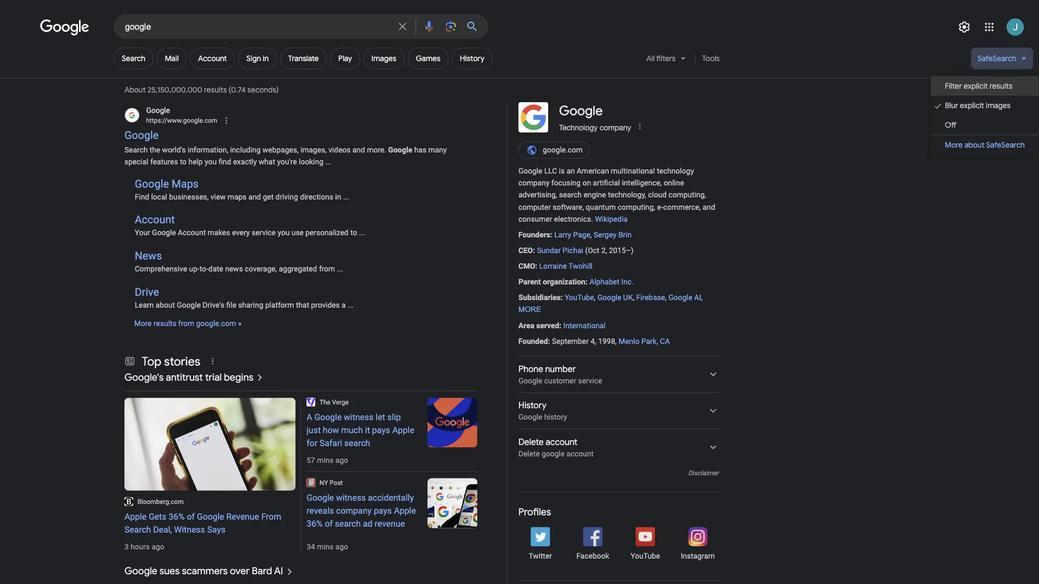 Task type: describe. For each thing, give the bounding box(es) containing it.
instagram link
[[676, 528, 720, 562]]

learn
[[135, 301, 154, 310]]

: for larry
[[551, 230, 553, 239]]

mins for google witness accidentally reveals company pays apple 36% of search ad  revenue
[[317, 543, 334, 552]]

technology
[[559, 123, 598, 132]]

google right firebase link
[[669, 294, 693, 302]]

google image
[[40, 19, 90, 36]]

delete
[[519, 450, 540, 459]]

delete account delete google account
[[519, 437, 594, 459]]

brin
[[619, 230, 632, 239]]

begins
[[224, 371, 254, 384]]

focusing
[[552, 179, 581, 188]]

1 vertical spatial youtube
[[631, 552, 660, 561]]

57
[[307, 457, 315, 466]]

tools
[[703, 54, 720, 63]]

revenue
[[226, 512, 259, 523]]

coverage,
[[245, 265, 277, 274]]

subsidiaries : youtube , google uk , firebase , google ai , more
[[519, 294, 703, 314]]

explicit for blur
[[961, 101, 985, 110]]

mins for a google witness let slip just how much it pays apple for safari search
[[317, 457, 334, 466]]

: for youtube
[[561, 294, 563, 302]]

a
[[307, 413, 312, 423]]

provides
[[311, 301, 340, 310]]

... inside google maps find local businesses, view maps and get driving directions in ...
[[343, 192, 349, 201]]

2 horizontal spatial company
[[600, 123, 632, 132]]

twitter
[[529, 552, 552, 561]]

all filters
[[647, 54, 676, 63]]

businesses,
[[169, 192, 209, 201]]

images
[[987, 101, 1011, 110]]

account your google account makes every service you use personalized to ...
[[135, 214, 365, 237]]

the
[[320, 399, 331, 407]]

over
[[230, 566, 250, 578]]

... inside news comprehensive up-to-date news coverage, aggregated from ...
[[337, 265, 343, 274]]

safesearch inside dropdown button
[[978, 54, 1017, 63]]

sundar pichai link
[[537, 246, 584, 255]]

about 25,150,000,000 results (0.74 seconds)
[[125, 85, 281, 95]]

sues
[[160, 566, 180, 578]]

pays inside a google witness let slip just how much it pays apple for safari search
[[372, 426, 390, 436]]

has
[[415, 146, 427, 155]]

electronics.
[[554, 215, 593, 224]]

scammers
[[182, 566, 228, 578]]

uk
[[624, 294, 633, 302]]

36% inside google witness accidentally reveals company pays apple 36% of search ad  revenue
[[307, 519, 323, 530]]

history
[[545, 413, 567, 422]]

google inside delete account delete google account
[[542, 450, 565, 459]]

witness inside a google witness let slip just how much it pays apple for safari search
[[344, 413, 374, 423]]

blur explicit images
[[946, 101, 1011, 110]]

technology company
[[559, 123, 632, 132]]

stories
[[164, 354, 200, 369]]

1 horizontal spatial youtube link
[[624, 528, 668, 562]]

let
[[376, 413, 385, 423]]

webpages,
[[263, 146, 299, 155]]

0 vertical spatial youtube link
[[565, 294, 594, 302]]

, left sergey
[[591, 230, 592, 239]]

, left google ai link
[[666, 294, 667, 302]]

ago for search
[[152, 543, 164, 552]]

firebase link
[[637, 294, 666, 302]]

a google witness let slip just how much it pays apple for safari search heading
[[307, 411, 417, 450]]

2,
[[602, 246, 607, 255]]

search for search the world's information, including webpages, images, videos and more. google
[[125, 146, 148, 155]]

sergey
[[594, 230, 617, 239]]

park,
[[642, 337, 659, 346]]

https://www.google.com
[[146, 117, 217, 125]]

account for account
[[198, 54, 227, 63]]

account for account your google account makes every service you use personalized to ...
[[135, 214, 175, 226]]

google inside google maps find local businesses, view maps and get driving directions in ...
[[135, 177, 169, 190]]

add games element
[[416, 54, 441, 63]]

history google history
[[519, 400, 567, 422]]

drive
[[135, 286, 159, 299]]

: down twohill
[[586, 278, 588, 287]]

find
[[219, 158, 231, 167]]

parent organization : alphabet inc.
[[519, 278, 634, 287]]

google heading
[[559, 103, 603, 119]]

your
[[135, 229, 150, 237]]

that
[[296, 301, 309, 310]]

history for history
[[460, 54, 485, 63]]

service inside phone number google customer service
[[578, 377, 603, 386]]

accidentally
[[368, 493, 414, 504]]

https://www.google.com text field
[[146, 116, 217, 126]]

25,150,000,000
[[147, 85, 202, 95]]

google's
[[125, 371, 164, 384]]

blur explicit images link
[[931, 96, 1040, 115]]

google inside a google witness let slip just how much it pays apple for safari search
[[315, 413, 342, 423]]

founded
[[519, 337, 548, 346]]

results for explicit
[[990, 81, 1013, 91]]

2 vertical spatial account
[[178, 229, 206, 237]]

american
[[577, 167, 609, 176]]

about
[[125, 85, 146, 95]]

driving
[[276, 192, 298, 201]]

search inside a google witness let slip just how much it pays apple for safari search
[[345, 439, 370, 449]]

games
[[416, 54, 441, 63]]

google uk link
[[598, 294, 633, 302]]

consumer
[[519, 215, 553, 224]]

to-
[[200, 265, 208, 274]]

translate
[[288, 54, 319, 63]]

google inside drive learn about google drive's file sharing platform that provides a ...
[[177, 301, 201, 310]]

google's antitrust trial begins
[[125, 371, 254, 384]]

from inside news comprehensive up-to-date news coverage, aggregated from ...
[[319, 265, 335, 274]]

search inside google witness accidentally reveals company pays apple 36% of search ad  revenue
[[335, 519, 361, 530]]

safesearch inside menu
[[987, 140, 1025, 150]]

1 horizontal spatial account link
[[190, 48, 235, 69]]

ago for 36%
[[336, 543, 348, 552]]

apple inside apple gets 36% of google revenue from search deal, witness says
[[125, 512, 147, 523]]

google https://www.google.com
[[146, 106, 217, 125]]

more options image
[[636, 122, 645, 131]]

add account element
[[198, 54, 227, 63]]

google down hours
[[125, 566, 157, 578]]

instagram
[[681, 552, 715, 561]]

ceo
[[519, 246, 533, 255]]

sign
[[246, 54, 261, 63]]

google up the
[[125, 129, 159, 142]]

features
[[150, 158, 178, 167]]

hours
[[131, 543, 150, 552]]

about inside menu
[[965, 140, 985, 150]]

of inside google witness accidentally reveals company pays apple 36% of search ad  revenue
[[325, 519, 333, 530]]

area
[[519, 321, 535, 330]]

mail link
[[157, 48, 187, 69]]

facebook
[[577, 552, 610, 561]]

filter explicit results link
[[931, 76, 1040, 96]]

in inside sign in link
[[263, 54, 269, 63]]

wikipedia link
[[595, 215, 628, 224]]

number
[[546, 364, 576, 375]]

google sues scammers over bard ai link
[[125, 566, 296, 579]]

pays inside google witness accidentally reveals company pays apple 36% of search ad  revenue
[[374, 506, 392, 517]]

: for lorraine
[[536, 262, 538, 271]]

about inside drive learn about google drive's file sharing platform that provides a ...
[[156, 301, 175, 310]]

software,
[[553, 203, 584, 212]]

and inside google llc is an american multinational technology company focusing on artificial intelligence, online advertising, search engine technology, cloud computing, computer software, quantum computing, e-commerce, and consumer electronics.
[[703, 203, 716, 212]]

add mail element
[[165, 54, 179, 63]]

slip
[[388, 413, 401, 423]]

add play element
[[338, 54, 352, 63]]

to inside has many special features to help you find exactly what you're looking ...
[[180, 158, 187, 167]]

ad
[[363, 519, 373, 530]]

history for history google history
[[519, 400, 547, 412]]

more about safesearch link
[[931, 135, 1040, 155]]

a
[[342, 301, 346, 310]]

of inside apple gets 36% of google revenue from search deal, witness says
[[187, 512, 195, 523]]

1 horizontal spatial computing,
[[669, 191, 707, 200]]

technology
[[657, 167, 694, 176]]

add history element
[[460, 54, 485, 63]]

games link
[[408, 48, 449, 69]]

many
[[429, 146, 447, 155]]

off link
[[931, 115, 1040, 135]]

reveals
[[307, 506, 334, 517]]

llc
[[545, 167, 557, 176]]

subsidiaries
[[519, 294, 561, 302]]

lorraine
[[540, 262, 567, 271]]



Task type: vqa. For each thing, say whether or not it's contained in the screenshot.


Task type: locate. For each thing, give the bounding box(es) containing it.
2015–)
[[609, 246, 634, 255]]

google down alphabet inc. link
[[598, 294, 622, 302]]

and
[[353, 146, 365, 155], [249, 192, 261, 201], [703, 203, 716, 212]]

results
[[990, 81, 1013, 91], [204, 85, 227, 95], [154, 320, 176, 329]]

1 vertical spatial pays
[[374, 506, 392, 517]]

disclaimer link
[[689, 470, 719, 477]]

1 horizontal spatial 36%
[[307, 519, 323, 530]]

google up technology
[[559, 103, 603, 119]]

1 horizontal spatial from
[[319, 265, 335, 274]]

0 vertical spatial pays
[[372, 426, 390, 436]]

1 vertical spatial account link
[[135, 214, 175, 226]]

translate link
[[280, 48, 327, 69]]

0 horizontal spatial and
[[249, 192, 261, 201]]

ai inside subsidiaries : youtube , google uk , firebase , google ai , more
[[695, 294, 702, 302]]

in inside google maps find local businesses, view maps and get driving directions in ...
[[335, 192, 341, 201]]

google witness accidentally reveals company pays apple 36% of search ad  revenue
[[307, 493, 416, 530]]

1 horizontal spatial of
[[325, 519, 333, 530]]

: for september
[[548, 337, 550, 346]]

, right firebase link
[[702, 294, 703, 302]]

firebase
[[637, 294, 666, 302]]

apple gets 36% of google revenue from search deal, witness says
[[125, 512, 281, 536]]

from
[[319, 265, 335, 274], [178, 320, 194, 329]]

drive learn about google drive's file sharing platform that provides a ...
[[135, 286, 354, 310]]

ai right firebase link
[[695, 294, 702, 302]]

world's
[[162, 146, 186, 155]]

0 vertical spatial in
[[263, 54, 269, 63]]

0 horizontal spatial company
[[336, 506, 372, 517]]

0 vertical spatial ai
[[695, 294, 702, 302]]

much
[[341, 426, 363, 436]]

more for more results from google.com »
[[134, 320, 152, 329]]

account up your
[[135, 214, 175, 226]]

profiles heading
[[519, 506, 720, 519]]

history right add games element in the top left of the page
[[460, 54, 485, 63]]

international
[[564, 321, 606, 330]]

google inside phone number google customer service
[[519, 377, 543, 386]]

witness inside google witness accidentally reveals company pays apple 36% of search ad  revenue
[[336, 493, 366, 504]]

explicit up blur explicit images
[[964, 81, 988, 91]]

search for search
[[122, 54, 145, 63]]

google witness accidentally reveals company pays apple 36% of search ad  revenue heading
[[307, 492, 417, 531]]

pays up revenue
[[374, 506, 392, 517]]

1 vertical spatial ai
[[274, 566, 283, 578]]

google inside google witness accidentally reveals company pays apple 36% of search ad  revenue
[[307, 493, 334, 504]]

you left use
[[278, 229, 290, 237]]

0 horizontal spatial history
[[460, 54, 485, 63]]

account link up your
[[135, 214, 175, 226]]

twitter link
[[519, 528, 563, 562]]

... right directions
[[343, 192, 349, 201]]

ago right 34 at the bottom of page
[[336, 543, 348, 552]]

0 vertical spatial account link
[[190, 48, 235, 69]]

aggregated
[[279, 265, 317, 274]]

on
[[583, 179, 591, 188]]

images
[[372, 54, 397, 63]]

1 vertical spatial mins
[[317, 543, 334, 552]]

view
[[211, 192, 226, 201]]

0 horizontal spatial computing,
[[618, 203, 656, 212]]

information,
[[188, 146, 228, 155]]

safesearch up filter explicit results link
[[978, 54, 1017, 63]]

mins right 34 at the bottom of page
[[317, 543, 334, 552]]

lorraine twohill link
[[540, 262, 593, 271]]

and left "more."
[[353, 146, 365, 155]]

add translate element
[[288, 54, 319, 63]]

1 vertical spatial service
[[578, 377, 603, 386]]

company up the advertising,
[[519, 179, 550, 188]]

google inside apple gets 36% of google revenue from search deal, witness says
[[197, 512, 224, 523]]

0 horizontal spatial youtube link
[[565, 294, 594, 302]]

explicit right blur
[[961, 101, 985, 110]]

search link
[[114, 48, 154, 69]]

1 vertical spatial and
[[249, 192, 261, 201]]

news
[[135, 250, 162, 263]]

off
[[946, 120, 957, 130]]

date
[[208, 265, 223, 274]]

google inside google llc is an american multinational technology company focusing on artificial intelligence, online advertising, search engine technology, cloud computing, computer software, quantum computing, e-commerce, and consumer electronics.
[[519, 167, 543, 176]]

google up how
[[315, 413, 342, 423]]

google up delete
[[519, 413, 543, 422]]

1 vertical spatial account
[[567, 450, 594, 459]]

makes
[[208, 229, 230, 237]]

engine
[[584, 191, 607, 200]]

search by voice image
[[423, 20, 436, 33]]

0 vertical spatial computing,
[[669, 191, 707, 200]]

0 horizontal spatial you
[[205, 158, 217, 167]]

0 horizontal spatial of
[[187, 512, 195, 523]]

company
[[600, 123, 632, 132], [519, 179, 550, 188], [336, 506, 372, 517]]

bard
[[252, 566, 272, 578]]

gets
[[149, 512, 167, 523]]

and inside google maps find local businesses, view maps and get driving directions in ...
[[249, 192, 261, 201]]

0 vertical spatial service
[[252, 229, 276, 237]]

more down 'learn'
[[134, 320, 152, 329]]

youtube
[[565, 294, 594, 302], [631, 552, 660, 561]]

pays down let
[[372, 426, 390, 436]]

1 vertical spatial in
[[335, 192, 341, 201]]

company up ad
[[336, 506, 372, 517]]

news comprehensive up-to-date news coverage, aggregated from ...
[[135, 250, 343, 274]]

you inside has many special features to help you find exactly what you're looking ...
[[205, 158, 217, 167]]

1 horizontal spatial service
[[578, 377, 603, 386]]

in right directions
[[335, 192, 341, 201]]

: inside subsidiaries : youtube , google uk , firebase , google ai , more
[[561, 294, 563, 302]]

pays
[[372, 426, 390, 436], [374, 506, 392, 517]]

0 vertical spatial account
[[546, 437, 578, 448]]

1 vertical spatial search
[[125, 146, 148, 155]]

1 horizontal spatial company
[[519, 179, 550, 188]]

1 horizontal spatial in
[[335, 192, 341, 201]]

larry
[[555, 230, 572, 239]]

you inside account your google account makes every service you use personalized to ...
[[278, 229, 290, 237]]

more inside menu
[[946, 140, 963, 150]]

1 vertical spatial witness
[[336, 493, 366, 504]]

2 vertical spatial google
[[542, 450, 565, 459]]

cloud
[[648, 191, 667, 200]]

0 vertical spatial to
[[180, 158, 187, 167]]

0 vertical spatial about
[[965, 140, 985, 150]]

account left makes
[[178, 229, 206, 237]]

apple
[[393, 426, 415, 436], [394, 506, 416, 517], [125, 512, 147, 523]]

2 horizontal spatial results
[[990, 81, 1013, 91]]

0 horizontal spatial results
[[154, 320, 176, 329]]

explicit inside blur explicit images link
[[961, 101, 985, 110]]

google inside history google history
[[519, 413, 543, 422]]

search inside apple gets 36% of google revenue from search deal, witness says
[[125, 525, 151, 536]]

1 horizontal spatial ai
[[695, 294, 702, 302]]

you down information, at the left
[[205, 158, 217, 167]]

history inside history google history
[[519, 400, 547, 412]]

company inside google llc is an american multinational technology company focusing on artificial intelligence, online advertising, search engine technology, cloud computing, computer software, quantum computing, e-commerce, and consumer electronics.
[[519, 179, 550, 188]]

google
[[559, 103, 603, 119], [146, 106, 170, 115], [125, 129, 159, 142], [388, 146, 413, 155], [519, 167, 543, 176], [135, 177, 169, 190], [152, 229, 176, 237], [598, 294, 622, 302], [669, 294, 693, 302], [177, 301, 201, 310], [315, 413, 342, 423], [307, 493, 334, 504], [197, 512, 224, 523], [125, 566, 157, 578]]

results left (0.74
[[204, 85, 227, 95]]

twohill
[[569, 262, 593, 271]]

maps
[[228, 192, 247, 201]]

0 horizontal spatial youtube
[[565, 294, 594, 302]]

account up about 25,150,000,000 results (0.74 seconds)
[[198, 54, 227, 63]]

computing, down technology,
[[618, 203, 656, 212]]

service right customer
[[578, 377, 603, 386]]

computing, up "commerce,"
[[669, 191, 707, 200]]

1 vertical spatial to
[[351, 229, 357, 237]]

results down 'learn'
[[154, 320, 176, 329]]

google inside account your google account makes every service you use personalized to ...
[[152, 229, 176, 237]]

0 vertical spatial search
[[122, 54, 145, 63]]

1 vertical spatial history
[[519, 400, 547, 412]]

36% up the witness
[[169, 512, 185, 523]]

menu
[[931, 74, 1040, 158]]

google right delete
[[542, 450, 565, 459]]

served
[[537, 321, 560, 330]]

... right a
[[348, 301, 354, 310]]

safesearch down off link
[[987, 140, 1025, 150]]

: up september
[[560, 321, 562, 330]]

results inside menu
[[990, 81, 1013, 91]]

more options element
[[635, 121, 646, 132]]

0 vertical spatial explicit
[[964, 81, 988, 91]]

maps
[[172, 177, 199, 190]]

in right "sign"
[[263, 54, 269, 63]]

ago for much
[[336, 457, 348, 466]]

...
[[343, 192, 349, 201], [359, 229, 365, 237], [337, 265, 343, 274], [348, 301, 354, 310]]

explicit for filter
[[964, 81, 988, 91]]

36% inside apple gets 36% of google revenue from search deal, witness says
[[169, 512, 185, 523]]

online
[[664, 179, 685, 188]]

search up "about"
[[122, 54, 145, 63]]

1 horizontal spatial to
[[351, 229, 357, 237]]

more about safesearch
[[946, 140, 1025, 150]]

from right aggregated
[[319, 265, 335, 274]]

1 vertical spatial from
[[178, 320, 194, 329]]

0 horizontal spatial from
[[178, 320, 194, 329]]

0 vertical spatial mins
[[317, 457, 334, 466]]

alphabet
[[590, 278, 620, 287]]

1 horizontal spatial history
[[519, 400, 547, 412]]

0 horizontal spatial account link
[[135, 214, 175, 226]]

youtube inside subsidiaries : youtube , google uk , firebase , google ai , more
[[565, 294, 594, 302]]

blur
[[946, 101, 959, 110]]

results for 25,150,000,000
[[204, 85, 227, 95]]

search up software,
[[559, 191, 582, 200]]

0 horizontal spatial about
[[156, 301, 175, 310]]

1 vertical spatial search
[[345, 439, 370, 449]]

safari
[[320, 439, 342, 449]]

1 vertical spatial about
[[156, 301, 175, 310]]

: down served
[[548, 337, 550, 346]]

you're
[[277, 158, 297, 167]]

google up 'https://www.google.com' text field
[[146, 106, 170, 115]]

parent
[[519, 278, 541, 287]]

search inside google llc is an american multinational technology company focusing on artificial intelligence, online advertising, search engine technology, cloud computing, computer software, quantum computing, e-commerce, and consumer electronics.
[[559, 191, 582, 200]]

artificial
[[593, 179, 620, 188]]

0 vertical spatial you
[[205, 158, 217, 167]]

more link
[[519, 304, 542, 316]]

ny
[[320, 480, 328, 487]]

, down alphabet
[[594, 294, 596, 302]]

about down off link
[[965, 140, 985, 150]]

account link up about 25,150,000,000 results (0.74 seconds)
[[190, 48, 235, 69]]

search up 'special'
[[125, 146, 148, 155]]

Search search field
[[125, 21, 390, 34]]

company inside google witness accidentally reveals company pays apple 36% of search ad  revenue
[[336, 506, 372, 517]]

find
[[135, 192, 149, 201]]

0 horizontal spatial in
[[263, 54, 269, 63]]

0 vertical spatial from
[[319, 265, 335, 274]]

1 horizontal spatial about
[[965, 140, 985, 150]]

0 vertical spatial safesearch
[[978, 54, 1017, 63]]

0 vertical spatial google
[[519, 377, 543, 386]]

witness down post
[[336, 493, 366, 504]]

search down much
[[345, 439, 370, 449]]

0 horizontal spatial more
[[134, 320, 152, 329]]

: down organization
[[561, 294, 563, 302]]

google up more results from google.com »
[[177, 301, 201, 310]]

57 mins ago
[[307, 457, 348, 466]]

of down reveals
[[325, 519, 333, 530]]

and left get
[[249, 192, 261, 201]]

to right personalized
[[351, 229, 357, 237]]

technology,
[[608, 191, 647, 200]]

google left has
[[388, 146, 413, 155]]

... up a
[[337, 265, 343, 274]]

search up hours
[[125, 525, 151, 536]]

search left ad
[[335, 519, 361, 530]]

0 vertical spatial account
[[198, 54, 227, 63]]

of up the witness
[[187, 512, 195, 523]]

0 vertical spatial company
[[600, 123, 632, 132]]

... right personalized
[[359, 229, 365, 237]]

0 horizontal spatial to
[[180, 158, 187, 167]]

: left the 'lorraine' at the top of page
[[536, 262, 538, 271]]

0 vertical spatial search
[[559, 191, 582, 200]]

youtube link down profiles heading
[[624, 528, 668, 562]]

google's antitrust trial begins link
[[125, 371, 267, 385]]

1 horizontal spatial you
[[278, 229, 290, 237]]

2 vertical spatial search
[[125, 525, 151, 536]]

2 vertical spatial search
[[335, 519, 361, 530]]

0 vertical spatial history
[[460, 54, 485, 63]]

just
[[307, 426, 321, 436]]

revenue
[[375, 519, 405, 530]]

1 vertical spatial more
[[134, 320, 152, 329]]

mins right 57
[[317, 457, 334, 466]]

google inside the google https://www.google.com
[[146, 106, 170, 115]]

google up the 'says'
[[197, 512, 224, 523]]

advertising,
[[519, 191, 558, 200]]

36% down reveals
[[307, 519, 323, 530]]

ceo : sundar pichai (oct 2, 2015–)
[[519, 246, 634, 255]]

page
[[574, 230, 591, 239]]

2 mins from the top
[[317, 543, 334, 552]]

images,
[[301, 146, 327, 155]]

google down phone at the bottom
[[519, 377, 543, 386]]

1 horizontal spatial and
[[353, 146, 365, 155]]

0 vertical spatial witness
[[344, 413, 374, 423]]

sundar
[[537, 246, 561, 255]]

history
[[460, 54, 485, 63], [519, 400, 547, 412]]

google maps find local businesses, view maps and get driving directions in ...
[[135, 177, 349, 201]]

: left sundar
[[533, 246, 535, 255]]

2 horizontal spatial and
[[703, 203, 716, 212]]

youtube down parent organization : alphabet inc.
[[565, 294, 594, 302]]

1998,
[[599, 337, 617, 346]]

youtube down profiles heading
[[631, 552, 660, 561]]

1 horizontal spatial youtube
[[631, 552, 660, 561]]

ago down the safari
[[336, 457, 348, 466]]

1 vertical spatial you
[[278, 229, 290, 237]]

how
[[323, 426, 339, 436]]

1 vertical spatial safesearch
[[987, 140, 1025, 150]]

0 horizontal spatial service
[[252, 229, 276, 237]]

: for sundar
[[533, 246, 535, 255]]

from left google.com »
[[178, 320, 194, 329]]

... inside drive learn about google drive's file sharing platform that provides a ...
[[348, 301, 354, 310]]

the verge
[[320, 399, 349, 407]]

organization
[[543, 278, 586, 287]]

2 vertical spatial and
[[703, 203, 716, 212]]

apple inside google witness accidentally reveals company pays apple 36% of search ad  revenue
[[394, 506, 416, 517]]

2 vertical spatial company
[[336, 506, 372, 517]]

1 vertical spatial google
[[519, 413, 543, 422]]

add sign in element
[[246, 54, 269, 63]]

history up history
[[519, 400, 547, 412]]

deal,
[[153, 525, 172, 536]]

1 vertical spatial account
[[135, 214, 175, 226]]

explicit inside filter explicit results link
[[964, 81, 988, 91]]

add search element
[[122, 54, 145, 63]]

to left help at the top left of the page
[[180, 158, 187, 167]]

company left more options icon at the right top of page
[[600, 123, 632, 132]]

0 vertical spatial youtube
[[565, 294, 594, 302]]

what
[[259, 158, 275, 167]]

, down inc.
[[633, 294, 635, 302]]

google up reveals
[[307, 493, 334, 504]]

0 horizontal spatial ai
[[274, 566, 283, 578]]

... inside account your google account makes every service you use personalized to ...
[[359, 229, 365, 237]]

search by image image
[[445, 20, 458, 33]]

google right your
[[152, 229, 176, 237]]

results up images
[[990, 81, 1013, 91]]

to inside account your google account makes every service you use personalized to ...
[[351, 229, 357, 237]]

apple gets 36% of google revenue from search deal, witness says heading
[[125, 511, 295, 537]]

special
[[125, 158, 149, 167]]

mail
[[165, 54, 179, 63]]

0 horizontal spatial 36%
[[169, 512, 185, 523]]

1 vertical spatial company
[[519, 179, 550, 188]]

1 vertical spatial computing,
[[618, 203, 656, 212]]

and right "commerce,"
[[703, 203, 716, 212]]

more down off
[[946, 140, 963, 150]]

apple left the gets
[[125, 512, 147, 523]]

news link
[[135, 250, 162, 263]]

service inside account your google account makes every service you use personalized to ...
[[252, 229, 276, 237]]

pichai
[[563, 246, 584, 255]]

google up "local"
[[135, 177, 169, 190]]

news
[[225, 265, 243, 274]]

youtube link down parent organization : alphabet inc.
[[565, 294, 594, 302]]

sign in link
[[238, 48, 277, 69]]

apple inside a google witness let slip just how much it pays apple for safari search
[[393, 426, 415, 436]]

3 hours ago
[[125, 543, 164, 552]]

apple down accidentally at left bottom
[[394, 506, 416, 517]]

ai
[[695, 294, 702, 302], [274, 566, 283, 578]]

1 horizontal spatial results
[[204, 85, 227, 95]]

filters
[[657, 54, 676, 63]]

: left larry
[[551, 230, 553, 239]]

1 vertical spatial explicit
[[961, 101, 985, 110]]

0 vertical spatial more
[[946, 140, 963, 150]]

menu containing filter explicit results
[[931, 74, 1040, 158]]

0 vertical spatial and
[[353, 146, 365, 155]]

google left llc
[[519, 167, 543, 176]]

1 vertical spatial youtube link
[[624, 528, 668, 562]]

1 horizontal spatial more
[[946, 140, 963, 150]]

1 mins from the top
[[317, 457, 334, 466]]

None search field
[[0, 14, 488, 39]]

google llc is an american multinational technology company focusing on artificial intelligence, online advertising, search engine technology, cloud computing, computer software, quantum computing, e-commerce, and consumer electronics.
[[519, 167, 716, 224]]

play link
[[330, 48, 360, 69]]

ai right bard
[[274, 566, 283, 578]]

computer
[[519, 203, 551, 212]]

ago right hours
[[152, 543, 164, 552]]

top
[[142, 354, 162, 369]]

witness up much
[[344, 413, 374, 423]]

more for more about safesearch
[[946, 140, 963, 150]]

apple down "slip"
[[393, 426, 415, 436]]

service right every
[[252, 229, 276, 237]]

about right 'learn'
[[156, 301, 175, 310]]

sharing
[[238, 301, 263, 310]]



